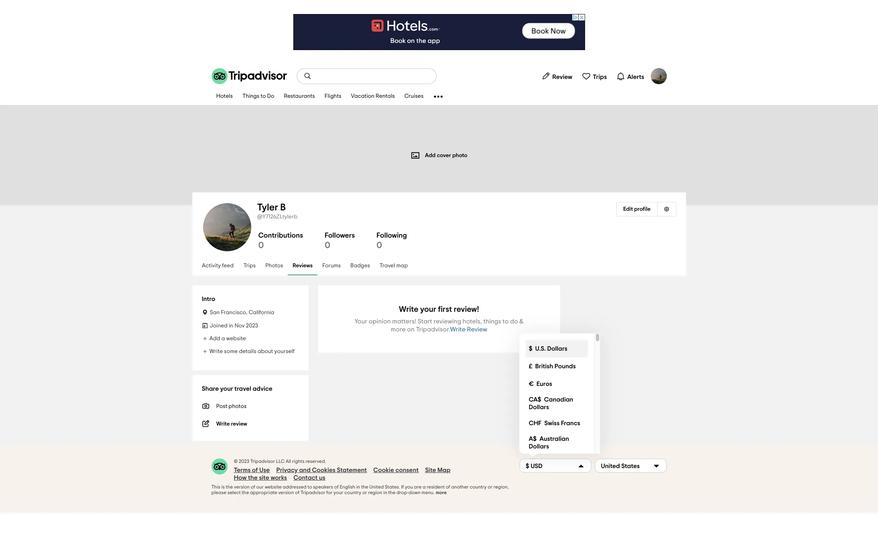 Task type: describe. For each thing, give the bounding box(es) containing it.
all
[[286, 459, 291, 464]]

do
[[267, 94, 274, 99]]

alerts link
[[613, 68, 648, 84]]

. if you are a resident of another country or region, please select the appropriate version of tripadvisor for your country or region in the drop-down menu.
[[211, 485, 509, 495]]

on
[[407, 326, 415, 333]]

privacy and cookies statement
[[276, 467, 367, 473]]

review link
[[538, 68, 576, 84]]

works
[[271, 475, 287, 481]]

privacy
[[276, 467, 298, 473]]

add cover photo
[[425, 153, 468, 158]]

yourself
[[274, 349, 295, 354]]

reviews
[[293, 263, 313, 269]]

photo
[[452, 153, 468, 158]]

ca$  canadian
[[529, 396, 573, 403]]

€  euros
[[529, 381, 552, 387]]

you
[[405, 485, 413, 489]]

the up region
[[361, 485, 368, 489]]

post photos button
[[202, 401, 299, 411]]

tripadvisor image
[[211, 68, 287, 84]]

down
[[409, 490, 421, 495]]

add a website link
[[202, 336, 246, 342]]

tripadvisor.
[[416, 326, 450, 333]]

of up more button
[[446, 485, 450, 489]]

region
[[368, 490, 382, 495]]

contact us link
[[294, 474, 325, 482]]

our
[[256, 485, 264, 489]]

do
[[510, 318, 518, 325]]

£  british
[[529, 363, 553, 369]]

of up how the site works link
[[252, 467, 258, 473]]

photos
[[265, 263, 283, 269]]

©
[[234, 459, 238, 464]]

$  u.s.
[[529, 345, 546, 352]]

forums
[[322, 263, 341, 269]]

0 for following 0
[[377, 241, 382, 250]]

resident
[[427, 485, 445, 489]]

review inside "link"
[[553, 74, 573, 80]]

your for share
[[220, 386, 233, 392]]

your inside . if you are a resident of another country or region, please select the appropriate version of tripadvisor for your country or region in the drop-down menu.
[[334, 490, 343, 495]]

add for add a website
[[209, 336, 220, 342]]

for
[[326, 490, 333, 495]]

0 vertical spatial a
[[221, 336, 225, 342]]

write for write your first review!
[[399, 305, 419, 313]]

in inside . if you are a resident of another country or region, please select the appropriate version of tripadvisor for your country or region in the drop-down menu.
[[383, 490, 387, 495]]

0 for contributions 0
[[258, 241, 264, 250]]

us
[[319, 475, 325, 481]]

$  u.s. dollars
[[529, 345, 568, 352]]

2 vertical spatial to
[[308, 485, 312, 489]]

add a website
[[209, 336, 246, 342]]

of left our
[[251, 485, 255, 489]]

1 horizontal spatial trips
[[593, 74, 607, 80]]

write your first review!
[[399, 305, 479, 313]]

more button
[[436, 490, 447, 495]]

hotels,
[[463, 318, 482, 325]]

san
[[210, 310, 220, 315]]

0 horizontal spatial to
[[261, 94, 266, 99]]

vacation rentals
[[351, 94, 395, 99]]

map
[[396, 263, 408, 269]]

$
[[526, 463, 529, 469]]

1 vertical spatial more
[[436, 490, 447, 495]]

0 vertical spatial 2023
[[246, 323, 258, 329]]

feed
[[222, 263, 234, 269]]

trips link for alerts link
[[579, 68, 610, 84]]

write review button
[[450, 326, 487, 334]]

a$  australian dollars
[[529, 436, 569, 450]]

terms of use
[[234, 467, 270, 473]]

california
[[249, 310, 274, 315]]

tripadvisor inside . if you are a resident of another country or region, please select the appropriate version of tripadvisor for your country or region in the drop-down menu.
[[301, 490, 325, 495]]

write some details about yourself link
[[202, 349, 295, 354]]

to inside your opinion matters! start reviewing hotels, things to do & more on tripadvisor.
[[503, 318, 509, 325]]

0 horizontal spatial website
[[226, 336, 246, 342]]

about
[[258, 349, 273, 354]]

are
[[414, 485, 422, 489]]

profile picture image
[[651, 68, 667, 84]]

joined
[[210, 323, 228, 329]]

is
[[221, 485, 225, 489]]

review!
[[454, 305, 479, 313]]

0 horizontal spatial or
[[362, 490, 367, 495]]

the right select on the left of page
[[242, 490, 249, 495]]

site map how the site works
[[234, 467, 451, 481]]

rentals
[[376, 94, 395, 99]]

things to do link
[[238, 88, 279, 105]]

write review
[[216, 421, 247, 427]]

another
[[451, 485, 469, 489]]

statement
[[337, 467, 367, 473]]

terms of use link
[[234, 467, 270, 474]]

travel
[[380, 263, 395, 269]]

united inside united states popup button
[[601, 463, 620, 469]]

reviews link
[[288, 257, 318, 275]]

1 vertical spatial united
[[369, 485, 384, 489]]

following
[[377, 232, 407, 239]]

edit profile link
[[617, 202, 657, 216]]

restaurants
[[284, 94, 315, 99]]

1 vertical spatial trips
[[244, 263, 256, 269]]

© 2023 tripadvisor llc all rights reserved.
[[234, 459, 326, 464]]

the inside site map how the site works
[[248, 475, 258, 481]]

post photos
[[216, 404, 247, 409]]

start
[[418, 318, 432, 325]]

hotels
[[216, 94, 233, 99]]

0 vertical spatial tripadvisor
[[250, 459, 275, 464]]

addressed
[[283, 485, 307, 489]]

0 horizontal spatial country
[[345, 490, 361, 495]]

vacation rentals link
[[346, 88, 400, 105]]



Task type: vqa. For each thing, say whether or not it's contained in the screenshot.
Sign in
no



Task type: locate. For each thing, give the bounding box(es) containing it.
dollars inside ca$  canadian dollars
[[529, 404, 549, 411]]

trips link
[[579, 68, 610, 84], [239, 257, 261, 275]]

0 vertical spatial or
[[488, 485, 493, 489]]

francisco,
[[221, 310, 248, 315]]

reserved.
[[306, 459, 326, 464]]

tripadvisor down this is the version of our website addressed to speakers of english in the united states
[[301, 490, 325, 495]]

dollars up £  british pounds
[[547, 345, 568, 352]]

trips right feed
[[244, 263, 256, 269]]

restaurants link
[[279, 88, 320, 105]]

edit profile button
[[617, 202, 657, 216]]

0 horizontal spatial a
[[221, 336, 225, 342]]

first
[[438, 305, 452, 313]]

dollars inside a$  australian dollars
[[529, 443, 549, 450]]

country right another
[[470, 485, 487, 489]]

1 horizontal spatial 0
[[325, 241, 330, 250]]

write inside button
[[450, 326, 466, 333]]

1 horizontal spatial states
[[622, 463, 640, 469]]

the right is
[[226, 485, 233, 489]]

menu.
[[422, 490, 435, 495]]

activity feed
[[202, 263, 234, 269]]

0 vertical spatial trips link
[[579, 68, 610, 84]]

2 horizontal spatial in
[[383, 490, 387, 495]]

1 vertical spatial or
[[362, 490, 367, 495]]

website down works
[[265, 485, 282, 489]]

1 horizontal spatial your
[[334, 490, 343, 495]]

and
[[299, 467, 311, 473]]

a inside . if you are a resident of another country or region, please select the appropriate version of tripadvisor for your country or region in the drop-down menu.
[[423, 485, 426, 489]]

2023 right the ©
[[239, 459, 249, 464]]

2 horizontal spatial 0
[[377, 241, 382, 250]]

a down joined
[[221, 336, 225, 342]]

nov
[[235, 323, 245, 329]]

trips link right feed
[[239, 257, 261, 275]]

san francisco, california
[[210, 310, 274, 315]]

of left english
[[334, 485, 339, 489]]

1 horizontal spatial to
[[308, 485, 312, 489]]

cruises
[[405, 94, 424, 99]]

0 horizontal spatial your
[[220, 386, 233, 392]]

advertisement region
[[293, 14, 585, 50]]

review inside button
[[467, 326, 487, 333]]

add
[[425, 153, 436, 158], [209, 336, 220, 342]]

following 0
[[377, 232, 407, 250]]

dollars for a$  australian dollars
[[529, 443, 549, 450]]

tripadvisor up use
[[250, 459, 275, 464]]

if
[[401, 485, 404, 489]]

flights link
[[320, 88, 346, 105]]

things to do
[[243, 94, 274, 99]]

1 horizontal spatial a
[[423, 485, 426, 489]]

1 vertical spatial in
[[356, 485, 360, 489]]

chf  swiss
[[529, 420, 560, 426]]

1 horizontal spatial review
[[553, 74, 573, 80]]

add for add cover photo
[[425, 153, 436, 158]]

tripadvisor
[[250, 459, 275, 464], [301, 490, 325, 495]]

0 inside followers 0
[[325, 241, 330, 250]]

1 horizontal spatial or
[[488, 485, 493, 489]]

0 vertical spatial trips
[[593, 74, 607, 80]]

english
[[340, 485, 355, 489]]

write left some
[[209, 349, 223, 354]]

of down addressed
[[295, 490, 300, 495]]

write for write review
[[450, 326, 466, 333]]

0 vertical spatial states
[[622, 463, 640, 469]]

1 vertical spatial dollars
[[529, 404, 549, 411]]

0 vertical spatial country
[[470, 485, 487, 489]]

dollars down a$  australian
[[529, 443, 549, 450]]

2 horizontal spatial your
[[420, 305, 436, 313]]

cookie
[[373, 467, 394, 473]]

dollars
[[547, 345, 568, 352], [529, 404, 549, 411], [529, 443, 549, 450]]

travel
[[235, 386, 251, 392]]

1 vertical spatial tripadvisor
[[301, 490, 325, 495]]

0 for followers 0
[[325, 241, 330, 250]]

opinion
[[369, 318, 391, 325]]

more down resident
[[436, 490, 447, 495]]

trips link for photos link
[[239, 257, 261, 275]]

1 vertical spatial trips link
[[239, 257, 261, 275]]

version down addressed
[[278, 490, 294, 495]]

in right english
[[356, 485, 360, 489]]

francs
[[561, 420, 580, 426]]

your left travel
[[220, 386, 233, 392]]

the left drop-
[[388, 490, 396, 495]]

your right "for"
[[334, 490, 343, 495]]

or left region, at the bottom right
[[488, 485, 493, 489]]

0 horizontal spatial united
[[369, 485, 384, 489]]

followers
[[325, 232, 355, 239]]

1 vertical spatial version
[[278, 490, 294, 495]]

this
[[211, 485, 220, 489]]

2 0 from the left
[[325, 241, 330, 250]]

1 horizontal spatial country
[[470, 485, 487, 489]]

use
[[259, 467, 270, 473]]

reviewing
[[434, 318, 461, 325]]

your for write
[[420, 305, 436, 313]]

version
[[234, 485, 250, 489], [278, 490, 294, 495]]

more inside your opinion matters! start reviewing hotels, things to do & more on tripadvisor.
[[391, 326, 406, 333]]

0 horizontal spatial in
[[229, 323, 233, 329]]

None search field
[[297, 69, 436, 83]]

profile
[[634, 206, 651, 212]]

photos link
[[261, 257, 288, 275]]

consent
[[396, 467, 419, 473]]

a right are
[[423, 485, 426, 489]]

0 horizontal spatial review
[[467, 326, 487, 333]]

things
[[484, 318, 501, 325]]

1 horizontal spatial add
[[425, 153, 436, 158]]

write up matters!
[[399, 305, 419, 313]]

0 vertical spatial in
[[229, 323, 233, 329]]

joined in nov 2023
[[210, 323, 258, 329]]

search image
[[304, 72, 312, 80]]

version down how
[[234, 485, 250, 489]]

rights
[[292, 459, 305, 464]]

share your travel advice
[[202, 386, 273, 392]]

write down reviewing at the bottom of the page
[[450, 326, 466, 333]]

0 vertical spatial to
[[261, 94, 266, 99]]

0 down 'following'
[[377, 241, 382, 250]]

0 vertical spatial version
[[234, 485, 250, 489]]

list box containing $  u.s. dollars
[[519, 334, 600, 454]]

0 horizontal spatial trips
[[244, 263, 256, 269]]

2 vertical spatial in
[[383, 490, 387, 495]]

1 horizontal spatial tripadvisor
[[301, 490, 325, 495]]

1 vertical spatial to
[[503, 318, 509, 325]]

photos
[[229, 404, 247, 409]]

how
[[234, 475, 247, 481]]

dollars for ca$  canadian dollars
[[529, 404, 549, 411]]

1 vertical spatial a
[[423, 485, 426, 489]]

add down joined
[[209, 336, 220, 342]]

this is the version of our website addressed to speakers of english in the united states
[[211, 485, 399, 489]]

1 horizontal spatial version
[[278, 490, 294, 495]]

dollars for $  u.s. dollars
[[547, 345, 568, 352]]

cookie consent button
[[373, 467, 419, 474]]

&
[[520, 318, 524, 325]]

travel map link
[[375, 257, 413, 275]]

0 down contributions
[[258, 241, 264, 250]]

details
[[239, 349, 256, 354]]

country
[[470, 485, 487, 489], [345, 490, 361, 495]]

activity feed link
[[197, 257, 239, 275]]

0 horizontal spatial 0
[[258, 241, 264, 250]]

0
[[258, 241, 264, 250], [325, 241, 330, 250], [377, 241, 382, 250]]

contact us
[[294, 475, 325, 481]]

your
[[355, 318, 367, 325]]

write for write review
[[216, 421, 230, 427]]

0 vertical spatial review
[[553, 74, 573, 80]]

or left region
[[362, 490, 367, 495]]

2 horizontal spatial to
[[503, 318, 509, 325]]

0 vertical spatial united
[[601, 463, 620, 469]]

your up start
[[420, 305, 436, 313]]

version inside . if you are a resident of another country or region, please select the appropriate version of tripadvisor for your country or region in the drop-down menu.
[[278, 490, 294, 495]]

1 vertical spatial review
[[467, 326, 487, 333]]

trips link left alerts link
[[579, 68, 610, 84]]

speakers
[[313, 485, 333, 489]]

1 vertical spatial states
[[385, 485, 399, 489]]

0 horizontal spatial tripadvisor
[[250, 459, 275, 464]]

0 vertical spatial more
[[391, 326, 406, 333]]

1 vertical spatial your
[[220, 386, 233, 392]]

1 horizontal spatial more
[[436, 490, 447, 495]]

travel map
[[380, 263, 408, 269]]

terms
[[234, 467, 251, 473]]

in
[[229, 323, 233, 329], [356, 485, 360, 489], [383, 490, 387, 495]]

1 vertical spatial add
[[209, 336, 220, 342]]

site
[[425, 467, 436, 473]]

intro
[[202, 296, 215, 302]]

pounds
[[555, 363, 576, 369]]

1 horizontal spatial united
[[601, 463, 620, 469]]

0 horizontal spatial states
[[385, 485, 399, 489]]

0 horizontal spatial add
[[209, 336, 220, 342]]

cover
[[437, 153, 451, 158]]

0 horizontal spatial version
[[234, 485, 250, 489]]

0 inside following 0
[[377, 241, 382, 250]]

ca$  canadian dollars
[[529, 396, 573, 411]]

2 vertical spatial your
[[334, 490, 343, 495]]

1 vertical spatial 2023
[[239, 459, 249, 464]]

the down terms of use link
[[248, 475, 258, 481]]

chf  swiss francs
[[529, 420, 580, 426]]

1 horizontal spatial in
[[356, 485, 360, 489]]

trips left alerts link
[[593, 74, 607, 80]]

0 down the followers
[[325, 241, 330, 250]]

badges link
[[346, 257, 375, 275]]

more down matters!
[[391, 326, 406, 333]]

a$  australian
[[529, 436, 569, 442]]

1 vertical spatial country
[[345, 490, 361, 495]]

0 vertical spatial add
[[425, 153, 436, 158]]

3 0 from the left
[[377, 241, 382, 250]]

in left nov
[[229, 323, 233, 329]]

0 inside contributions 0
[[258, 241, 264, 250]]

0 horizontal spatial more
[[391, 326, 406, 333]]

followers 0
[[325, 232, 355, 250]]

in right region
[[383, 490, 387, 495]]

write review link
[[202, 419, 299, 428]]

add left cover
[[425, 153, 436, 158]]

write for write some details about yourself
[[209, 349, 223, 354]]

country down english
[[345, 490, 361, 495]]

2023
[[246, 323, 258, 329], [239, 459, 249, 464]]

united states
[[601, 463, 640, 469]]

write left review
[[216, 421, 230, 427]]

0 vertical spatial dollars
[[547, 345, 568, 352]]

1 vertical spatial website
[[265, 485, 282, 489]]

0 vertical spatial your
[[420, 305, 436, 313]]

1 0 from the left
[[258, 241, 264, 250]]

1 horizontal spatial website
[[265, 485, 282, 489]]

2 vertical spatial dollars
[[529, 443, 549, 450]]

region,
[[494, 485, 509, 489]]

states inside popup button
[[622, 463, 640, 469]]

vacation
[[351, 94, 375, 99]]

2023 right nov
[[246, 323, 258, 329]]

list box
[[519, 334, 600, 454]]

dollars down ca$  canadian
[[529, 404, 549, 411]]

flights
[[325, 94, 341, 99]]

1 horizontal spatial trips link
[[579, 68, 610, 84]]

usd
[[531, 463, 543, 469]]

site map link
[[425, 467, 451, 474]]

.
[[399, 485, 400, 489]]

website
[[226, 336, 246, 342], [265, 485, 282, 489]]

0 horizontal spatial trips link
[[239, 257, 261, 275]]

llc
[[276, 459, 285, 464]]

advice
[[253, 386, 273, 392]]

0 vertical spatial website
[[226, 336, 246, 342]]

website down joined in nov 2023
[[226, 336, 246, 342]]



